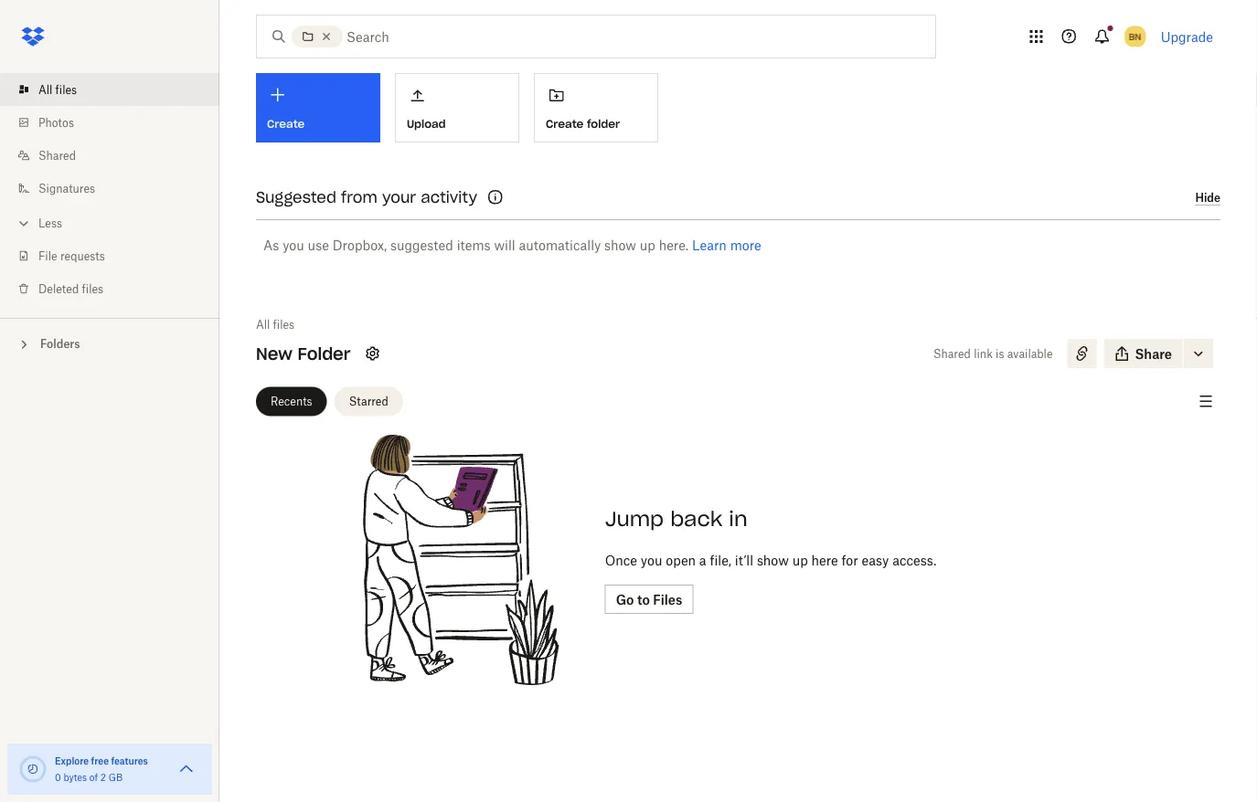 Task type: locate. For each thing, give the bounding box(es) containing it.
all files up photos
[[38, 83, 77, 96]]

1 horizontal spatial you
[[641, 553, 662, 568]]

0 vertical spatial up
[[640, 237, 656, 253]]

automatically
[[519, 237, 601, 253]]

link
[[974, 347, 993, 361]]

all files link
[[15, 73, 219, 106], [256, 315, 295, 334]]

1 vertical spatial all files
[[256, 318, 295, 331]]

files up new
[[273, 318, 295, 331]]

create inside button
[[546, 117, 584, 131]]

new
[[256, 343, 293, 364]]

0 horizontal spatial all
[[38, 83, 52, 96]]

1 vertical spatial shared
[[934, 347, 971, 361]]

hide
[[1196, 191, 1221, 205]]

photos
[[38, 116, 74, 129]]

gb
[[108, 772, 123, 784]]

1 horizontal spatial files
[[82, 282, 103, 296]]

will
[[494, 237, 515, 253]]

0 vertical spatial files
[[55, 83, 77, 96]]

new folder
[[256, 343, 351, 364]]

1 vertical spatial files
[[82, 282, 103, 296]]

bn
[[1129, 31, 1142, 42]]

hide button
[[1196, 191, 1221, 206]]

0 vertical spatial you
[[283, 237, 304, 253]]

explore free features 0 bytes of 2 gb
[[55, 756, 148, 784]]

2
[[100, 772, 106, 784]]

shared inside shared link
[[38, 149, 76, 162]]

from
[[341, 188, 377, 207]]

share
[[1135, 346, 1172, 362]]

recents button
[[256, 387, 327, 417]]

0 horizontal spatial all files
[[38, 83, 77, 96]]

create left folder
[[546, 117, 584, 131]]

all up photos
[[38, 83, 52, 96]]

less
[[38, 216, 62, 230]]

once
[[605, 553, 637, 568]]

file requests
[[38, 249, 105, 263]]

dropbox image
[[15, 18, 51, 55]]

list containing all files
[[0, 62, 219, 318]]

photos link
[[15, 106, 219, 139]]

upgrade link
[[1161, 29, 1213, 44]]

files up photos
[[55, 83, 77, 96]]

0 vertical spatial all files link
[[15, 73, 219, 106]]

files
[[55, 83, 77, 96], [82, 282, 103, 296], [273, 318, 295, 331]]

1 horizontal spatial up
[[792, 553, 808, 568]]

shared link is available
[[934, 347, 1053, 361]]

0 horizontal spatial all files link
[[15, 73, 219, 106]]

0 horizontal spatial files
[[55, 83, 77, 96]]

starred button
[[334, 387, 403, 417]]

starred
[[349, 395, 388, 409]]

upload
[[407, 117, 446, 131]]

Search in folder "New Folder" text field
[[347, 27, 898, 47]]

create button
[[256, 73, 380, 143]]

show left here.
[[604, 237, 636, 253]]

0 horizontal spatial you
[[283, 237, 304, 253]]

1 vertical spatial up
[[792, 553, 808, 568]]

up
[[640, 237, 656, 253], [792, 553, 808, 568]]

create
[[546, 117, 584, 131], [267, 117, 305, 131]]

you right the as
[[283, 237, 304, 253]]

go to files button
[[605, 585, 693, 615]]

all files list item
[[0, 73, 219, 106]]

all files link up shared link
[[15, 73, 219, 106]]

0 horizontal spatial create
[[267, 117, 305, 131]]

2 vertical spatial files
[[273, 318, 295, 331]]

1 vertical spatial you
[[641, 553, 662, 568]]

1 horizontal spatial all files
[[256, 318, 295, 331]]

show
[[604, 237, 636, 253], [757, 553, 789, 568]]

0 vertical spatial all
[[38, 83, 52, 96]]

suggested
[[391, 237, 453, 253]]

you left open
[[641, 553, 662, 568]]

bytes
[[63, 772, 87, 784]]

all up new
[[256, 318, 270, 331]]

access.
[[893, 553, 937, 568]]

all files link up new
[[256, 315, 295, 334]]

all inside list item
[[38, 83, 52, 96]]

create folder
[[546, 117, 620, 131]]

your
[[382, 188, 416, 207]]

1 vertical spatial all files link
[[256, 315, 295, 334]]

you for once
[[641, 553, 662, 568]]

shared for shared
[[38, 149, 76, 162]]

create up suggested
[[267, 117, 305, 131]]

1 horizontal spatial all files link
[[256, 315, 295, 334]]

1 vertical spatial show
[[757, 553, 789, 568]]

list
[[0, 62, 219, 318]]

files inside list item
[[55, 83, 77, 96]]

folders
[[40, 337, 80, 351]]

all files
[[38, 83, 77, 96], [256, 318, 295, 331]]

0 vertical spatial show
[[604, 237, 636, 253]]

once you open a file, it'll show up here for easy access.
[[605, 553, 937, 568]]

0
[[55, 772, 61, 784]]

all
[[38, 83, 52, 96], [256, 318, 270, 331]]

0 horizontal spatial up
[[640, 237, 656, 253]]

requests
[[60, 249, 105, 263]]

0 vertical spatial shared
[[38, 149, 76, 162]]

1 vertical spatial all
[[256, 318, 270, 331]]

jump back in
[[605, 507, 748, 532]]

create inside dropdown button
[[267, 117, 305, 131]]

up left the here
[[792, 553, 808, 568]]

activity
[[421, 188, 477, 207]]

signatures
[[38, 182, 95, 195]]

you
[[283, 237, 304, 253], [641, 553, 662, 568]]

shared link
[[15, 139, 219, 172]]

folder
[[298, 343, 351, 364]]

shared
[[38, 149, 76, 162], [934, 347, 971, 361]]

up left here.
[[640, 237, 656, 253]]

1 horizontal spatial create
[[546, 117, 584, 131]]

0 vertical spatial all files
[[38, 83, 77, 96]]

as
[[263, 237, 279, 253]]

is
[[996, 347, 1005, 361]]

1 horizontal spatial all
[[256, 318, 270, 331]]

of
[[89, 772, 98, 784]]

show right it'll
[[757, 553, 789, 568]]

shared down photos
[[38, 149, 76, 162]]

more
[[730, 237, 762, 253]]

deleted files link
[[15, 273, 219, 305]]

go
[[616, 592, 634, 608]]

0 horizontal spatial shared
[[38, 149, 76, 162]]

open
[[666, 553, 696, 568]]

create folder button
[[534, 73, 658, 143]]

1 horizontal spatial shared
[[934, 347, 971, 361]]

share button
[[1104, 339, 1183, 369]]

all files up new
[[256, 318, 295, 331]]

files right the deleted
[[82, 282, 103, 296]]

in
[[729, 507, 748, 532]]

shared left link
[[934, 347, 971, 361]]

to
[[637, 592, 650, 608]]

go to files
[[616, 592, 682, 608]]



Task type: vqa. For each thing, say whether or not it's contained in the screenshot.
free
yes



Task type: describe. For each thing, give the bounding box(es) containing it.
suggested
[[256, 188, 336, 207]]

upload button
[[395, 73, 519, 143]]

easy
[[862, 553, 889, 568]]

a
[[699, 553, 707, 568]]

explore
[[55, 756, 89, 767]]

2 horizontal spatial files
[[273, 318, 295, 331]]

jump
[[605, 507, 664, 532]]

files for deleted files link
[[82, 282, 103, 296]]

here
[[812, 553, 838, 568]]

upgrade
[[1161, 29, 1213, 44]]

file requests link
[[15, 240, 219, 273]]

features
[[111, 756, 148, 767]]

folder settings image
[[362, 343, 384, 365]]

recents
[[271, 395, 312, 409]]

learn
[[692, 237, 727, 253]]

back
[[670, 507, 723, 532]]

0 horizontal spatial show
[[604, 237, 636, 253]]

signatures link
[[15, 172, 219, 205]]

for
[[842, 553, 858, 568]]

dropbox,
[[333, 237, 387, 253]]

shared for shared link is available
[[934, 347, 971, 361]]

as you use dropbox, suggested items will automatically show up here. learn more
[[263, 237, 762, 253]]

it'll
[[735, 553, 754, 568]]

all files inside list item
[[38, 83, 77, 96]]

free
[[91, 756, 109, 767]]

deleted
[[38, 282, 79, 296]]

1 horizontal spatial show
[[757, 553, 789, 568]]

files for the leftmost all files link
[[55, 83, 77, 96]]

suggested from your activity
[[256, 188, 477, 207]]

file,
[[710, 553, 732, 568]]

file
[[38, 249, 57, 263]]

here.
[[659, 237, 689, 253]]

folder
[[587, 117, 620, 131]]

deleted files
[[38, 282, 103, 296]]

use
[[308, 237, 329, 253]]

you for as
[[283, 237, 304, 253]]

create for create folder
[[546, 117, 584, 131]]

items
[[457, 237, 491, 253]]

available
[[1007, 347, 1053, 361]]

files
[[653, 592, 682, 608]]

less image
[[15, 214, 33, 233]]

learn more link
[[692, 237, 762, 253]]

bn button
[[1121, 22, 1150, 51]]

quota usage element
[[18, 755, 48, 785]]

folders button
[[0, 330, 219, 357]]

create for create
[[267, 117, 305, 131]]



